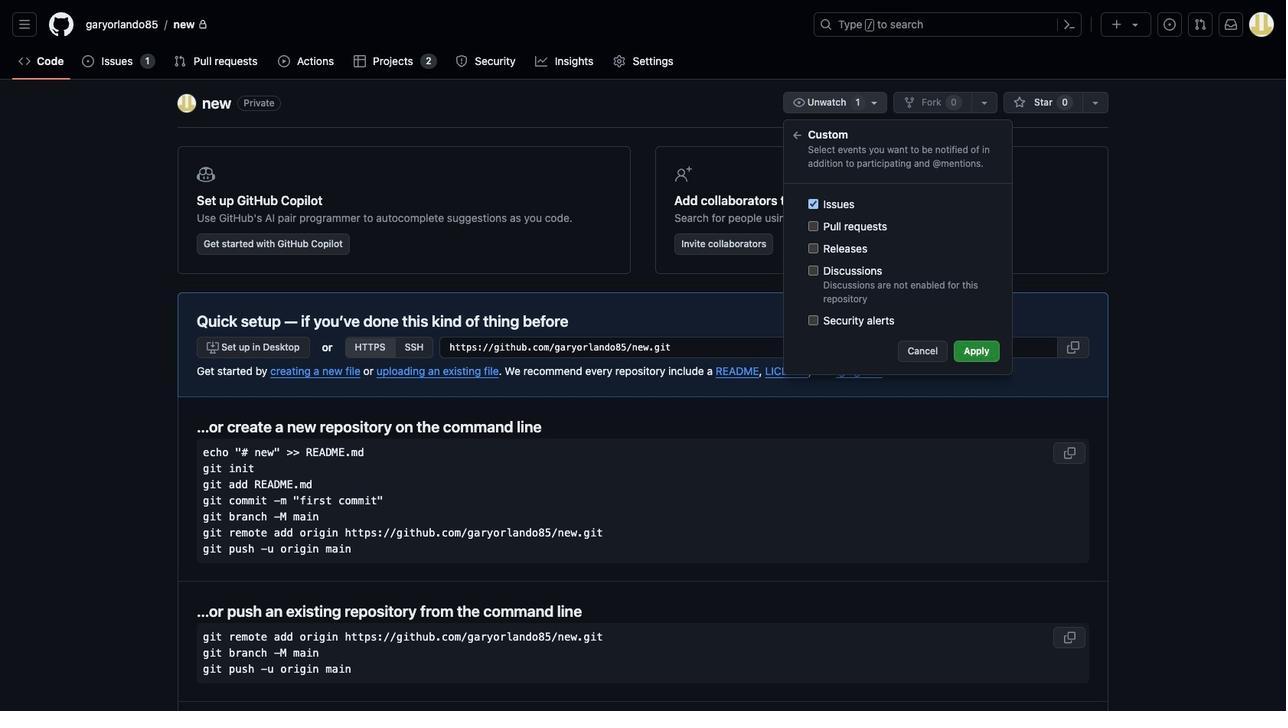 Task type: vqa. For each thing, say whether or not it's contained in the screenshot.
topmost Copy to clipboard icon
yes



Task type: describe. For each thing, give the bounding box(es) containing it.
star image
[[1014, 96, 1026, 109]]

custom dialog dialog
[[783, 113, 1013, 387]]

Clone URL text field
[[440, 337, 1058, 358]]

eye image
[[793, 96, 805, 109]]

play image
[[278, 55, 290, 67]]

command palette image
[[1064, 18, 1076, 31]]

2 vertical spatial copy to clipboard image
[[1064, 631, 1076, 644]]

copilot image
[[197, 165, 215, 184]]

notifications image
[[1225, 18, 1237, 31]]

plus image
[[1111, 18, 1123, 31]]

0 vertical spatial copy to clipboard image
[[1067, 342, 1080, 354]]

graph image
[[535, 55, 548, 67]]

lock image
[[198, 20, 207, 29]]

owner avatar image
[[178, 94, 196, 113]]

git pull request image for issue opened image
[[1195, 18, 1207, 31]]

issue opened image
[[1164, 18, 1176, 31]]

return to menu image
[[791, 129, 804, 142]]

code image
[[18, 55, 31, 67]]



Task type: locate. For each thing, give the bounding box(es) containing it.
add this repository to a list image
[[1090, 96, 1102, 109]]

shield image
[[455, 55, 468, 67]]

git pull request image up owner avatar
[[174, 55, 186, 67]]

None checkbox
[[808, 244, 818, 253]]

1 vertical spatial git pull request image
[[174, 55, 186, 67]]

copy to clipboard image
[[1067, 342, 1080, 354], [1064, 447, 1076, 459], [1064, 631, 1076, 644]]

0 users starred this repository element
[[1057, 95, 1074, 110]]

gear image
[[613, 55, 626, 67]]

none checkbox inside "custom dialog" dialog
[[808, 244, 818, 253]]

triangle down image
[[1129, 18, 1142, 31]]

git pull request image for issue opened icon
[[174, 55, 186, 67]]

list
[[80, 12, 805, 37]]

desktop download image
[[207, 342, 219, 354]]

1 vertical spatial copy to clipboard image
[[1064, 447, 1076, 459]]

repo forked image
[[904, 96, 916, 109]]

0 horizontal spatial git pull request image
[[174, 55, 186, 67]]

homepage image
[[49, 12, 74, 37]]

git pull request image
[[1195, 18, 1207, 31], [174, 55, 186, 67]]

table image
[[353, 55, 366, 67]]

None checkbox
[[808, 199, 818, 209], [808, 221, 818, 231], [808, 266, 818, 276], [808, 315, 818, 325], [808, 199, 818, 209], [808, 221, 818, 231], [808, 266, 818, 276], [808, 315, 818, 325]]

issue opened image
[[82, 55, 95, 67]]

1 horizontal spatial git pull request image
[[1195, 18, 1207, 31]]

git pull request image right issue opened image
[[1195, 18, 1207, 31]]

0 vertical spatial git pull request image
[[1195, 18, 1207, 31]]

see your forks of this repository image
[[978, 96, 991, 109]]

person add image
[[675, 165, 693, 184]]



